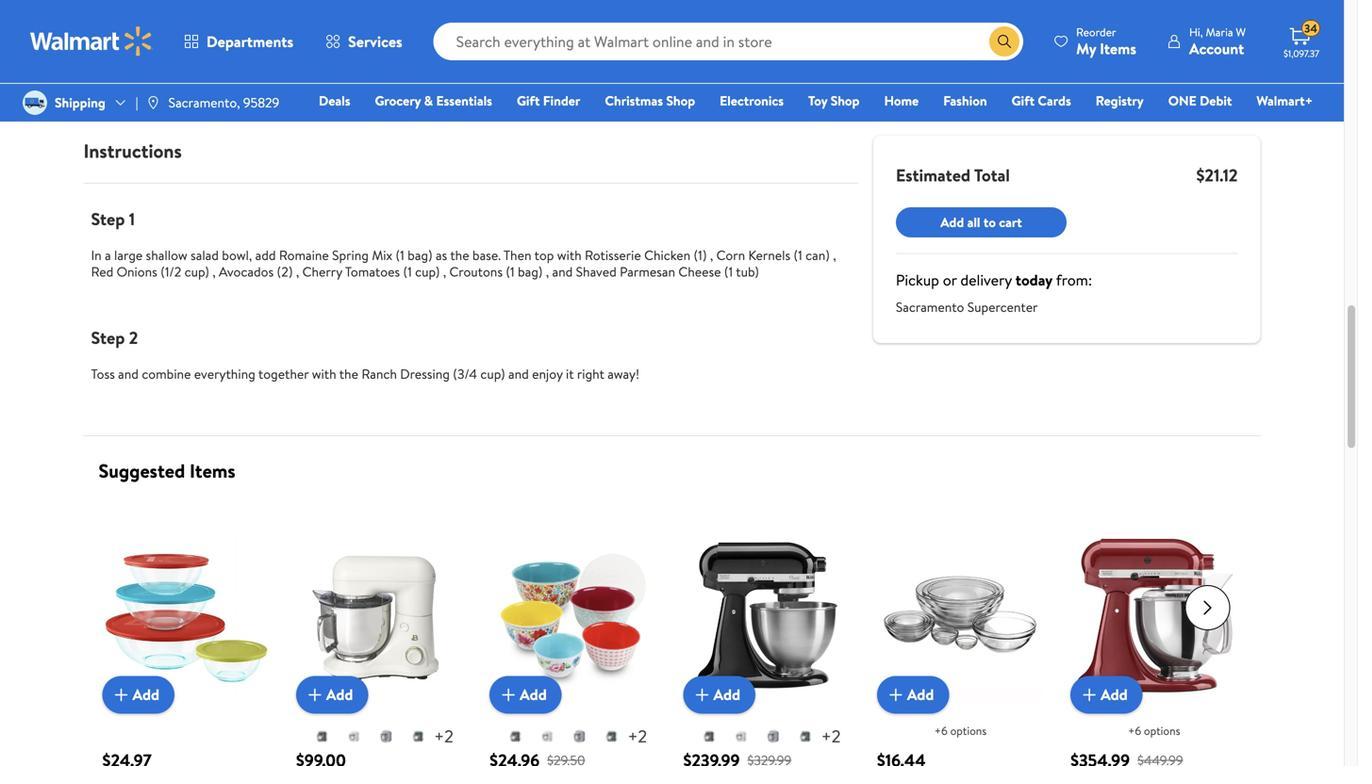 Task type: describe. For each thing, give the bounding box(es) containing it.
needed:
[[679, 16, 719, 32]]

christmas shop link
[[596, 91, 704, 111]]

+6 options for add button for mainstays glass mixing bowls, 10 piece set image
[[935, 723, 987, 739]]

tomatoes
[[345, 263, 400, 281]]

gift for gift cards
[[1012, 92, 1035, 110]]

(2)
[[277, 263, 293, 281]]

essentials
[[436, 92, 492, 110]]

oz)
[[550, 34, 565, 50]]

suggested items
[[99, 458, 235, 484]]

then
[[504, 246, 532, 264]]

my
[[1076, 38, 1096, 59]]

34
[[1305, 20, 1318, 37]]

next slide for suggested items list image
[[1185, 586, 1231, 631]]

(13.0 ¢/fl oz)
[[550, 18, 592, 50]]

add button for kitchenaid artisan series 5-quart tilt-head stand mixer - ksm150ps image at bottom
[[1071, 677, 1143, 714]]

step 1
[[91, 207, 135, 231]]

pickup or delivery today from: sacramento supercenter
[[896, 270, 1093, 316]]

large
[[114, 246, 143, 264]]

sacramento, 95829
[[169, 93, 280, 112]]

shop for christmas shop
[[666, 92, 695, 110]]

bowl,
[[222, 246, 252, 264]]

(1/2
[[161, 263, 181, 281]]

electronics link
[[711, 91, 792, 111]]

cup
[[171, 21, 191, 40]]

walmart+
[[1257, 92, 1313, 110]]

items inside reorder my items
[[1100, 38, 1137, 59]]

parmesan
[[620, 263, 675, 281]]

available in additional 2 variants element for 12th the "product variant swatch image" from left
[[822, 725, 841, 749]]

registry link
[[1087, 91, 1152, 111]]

electronics
[[720, 92, 784, 110]]

$1,097.37
[[1284, 47, 1320, 60]]

reorder
[[1076, 24, 1116, 40]]

, right "then"
[[546, 263, 549, 281]]

enjoy
[[532, 365, 563, 383]]

3/4
[[148, 21, 167, 40]]

+6 for add button for mainstays glass mixing bowls, 10 piece set image
[[935, 723, 948, 739]]

5 product variant swatch image image from the left
[[508, 729, 523, 745]]

2
[[129, 326, 138, 350]]

4 product variant swatch image image from the left
[[411, 729, 426, 745]]

christmas
[[605, 92, 663, 110]]

Search search field
[[434, 23, 1024, 60]]

gift cards
[[1012, 92, 1071, 110]]

supercenter
[[968, 298, 1038, 316]]

2 product group from the left
[[296, 494, 463, 767]]

options for add button for mainstays glass mixing bowls, 10 piece set image
[[950, 723, 987, 739]]

1 product group from the left
[[102, 494, 270, 767]]

one debit
[[1169, 92, 1232, 110]]

Walmart Site-Wide search field
[[434, 23, 1024, 60]]

cards
[[1038, 92, 1071, 110]]

1 vertical spatial items
[[190, 458, 235, 484]]

top
[[534, 246, 554, 264]]

1 vertical spatial dressing
[[400, 365, 450, 383]]

gift cards link
[[1003, 91, 1080, 111]]

step for step 2
[[91, 326, 125, 350]]

deals
[[319, 92, 350, 110]]

pickup
[[896, 270, 939, 291]]

1 horizontal spatial ranch
[[362, 365, 397, 383]]

$21.12
[[1197, 164, 1238, 187]]

(3/4
[[453, 365, 477, 383]]

95829
[[243, 93, 280, 112]]

salad
[[191, 246, 219, 264]]

onions
[[117, 263, 157, 281]]

kitchenaid artisan series 5-quart tilt-head stand mixer - ksm150ps image
[[1071, 532, 1238, 699]]

cherry
[[302, 263, 342, 281]]

qty needed:
[[658, 16, 719, 32]]

pyrex mixing bowl, glass, 8-piece image
[[102, 532, 270, 699]]

hi,
[[1189, 24, 1203, 40]]

one
[[1169, 92, 1197, 110]]

home
[[884, 92, 919, 110]]

&
[[424, 92, 433, 110]]

total
[[974, 164, 1010, 187]]

christmas shop
[[605, 92, 695, 110]]

0 horizontal spatial ranch
[[194, 21, 230, 40]]

as
[[436, 246, 447, 264]]

1 horizontal spatial and
[[508, 365, 529, 383]]

reorder my items
[[1076, 24, 1137, 59]]

maria
[[1206, 24, 1233, 40]]

add for mainstays glass mixing bowls, 10 piece set image
[[907, 685, 934, 706]]

add to cart image
[[497, 684, 520, 707]]

8 product variant swatch image image from the left
[[604, 729, 619, 745]]

departments
[[207, 31, 293, 52]]

+6 options for kitchenaid artisan series 5-quart tilt-head stand mixer - ksm150ps image at bottom's add button
[[1128, 723, 1181, 739]]

add to cart image for beautiful 5.3 qt stand mixer, lightweight & powerful with tilt-head, white icing by drew barrymore image
[[304, 684, 326, 707]]

estimated total
[[896, 164, 1010, 187]]

add button for the pioneer woman melamine mixing bowl set, 10-piece set, petal party image
[[490, 677, 562, 714]]

toy shop link
[[800, 91, 868, 111]]

add button for pyrex mixing bowl, glass, 8-piece image
[[102, 677, 175, 714]]

tub)
[[736, 263, 759, 281]]

services
[[348, 31, 402, 52]]

in a large shallow salad bowl, add romaine spring mix (1 bag) as the base. then top with rotisserie chicken (1) , corn kernels (1 can) , red onions (1/2 cup) , avocados (2) , cherry tomatoes (1 cup) , croutons (1 bag) , and shaved parmesan cheese (1 tub)
[[91, 246, 836, 281]]

sacramento,
[[169, 93, 240, 112]]

add to cart image for kitchenaid classic series 4.5 quart tilt-head stand mixer - k45ss image
[[691, 684, 714, 707]]

gift for gift finder
[[517, 92, 540, 110]]

add all to cart button
[[896, 208, 1067, 238]]

corn
[[717, 246, 745, 264]]

step 2
[[91, 326, 138, 350]]

cart
[[999, 213, 1022, 232]]

1 product variant swatch image image from the left
[[314, 729, 329, 745]]

+2 for the pioneer woman melamine mixing bowl set, 10-piece set, petal party image
[[628, 725, 647, 749]]

base.
[[473, 246, 501, 264]]

+2 for kitchenaid classic series 4.5 quart tilt-head stand mixer - k45ss image
[[822, 725, 841, 749]]

account
[[1189, 38, 1244, 59]]



Task type: vqa. For each thing, say whether or not it's contained in the screenshot.
'Shop' inside the CHRISTMAS SHOP link
no



Task type: locate. For each thing, give the bounding box(es) containing it.
add for the pioneer woman melamine mixing bowl set, 10-piece set, petal party image
[[520, 685, 547, 706]]

dressing
[[233, 21, 283, 40], [400, 365, 450, 383]]

fashion
[[943, 92, 987, 110]]

shop right christmas
[[666, 92, 695, 110]]

toss
[[91, 365, 115, 383]]

1 horizontal spatial dressing
[[400, 365, 450, 383]]

|
[[136, 93, 138, 112]]

+6 for kitchenaid artisan series 5-quart tilt-head stand mixer - ksm150ps image at bottom's add button
[[1128, 723, 1141, 739]]

2 product variant swatch image image from the left
[[346, 729, 362, 745]]

1 options from the left
[[950, 723, 987, 739]]

one debit link
[[1160, 91, 1241, 111]]

(1
[[396, 246, 405, 264], [794, 246, 803, 264], [403, 263, 412, 281], [506, 263, 515, 281], [724, 263, 733, 281]]

add button
[[102, 677, 175, 714], [296, 677, 368, 714], [490, 677, 562, 714], [683, 677, 756, 714], [877, 677, 949, 714], [1071, 677, 1143, 714]]

finder
[[543, 92, 580, 110]]

or
[[943, 270, 957, 291]]

add all to cart
[[941, 213, 1022, 232]]

 image
[[23, 91, 47, 115]]

0 horizontal spatial +6
[[935, 723, 948, 739]]

1 up "large"
[[129, 207, 135, 231]]

the
[[450, 246, 469, 264], [339, 365, 358, 383]]

available in additional 2 variants element for ninth the "product variant swatch image" from the right
[[434, 725, 453, 749]]

grocery & essentials link
[[366, 91, 501, 111]]

1 horizontal spatial the
[[450, 246, 469, 264]]

10 product variant swatch image image from the left
[[734, 729, 749, 745]]

ranch left (3/4
[[362, 365, 397, 383]]

product variant swatch image image
[[314, 729, 329, 745], [346, 729, 362, 745], [379, 729, 394, 745], [411, 729, 426, 745], [508, 729, 523, 745], [540, 729, 555, 745], [572, 729, 587, 745], [604, 729, 619, 745], [702, 729, 717, 745], [734, 729, 749, 745], [766, 729, 781, 745], [798, 729, 813, 745]]

(1)
[[694, 246, 707, 264]]

product group
[[102, 494, 270, 767], [296, 494, 463, 767], [490, 494, 657, 767], [683, 494, 851, 767], [877, 494, 1044, 767], [1071, 494, 1238, 767]]

0 horizontal spatial +2
[[434, 725, 453, 749]]

1 horizontal spatial +6
[[1128, 723, 1141, 739]]

5 product group from the left
[[877, 494, 1044, 767]]

right
[[577, 365, 605, 383]]

delivery
[[961, 270, 1012, 291]]

sacramento
[[896, 298, 964, 316]]

step left 2
[[91, 326, 125, 350]]

2 step from the top
[[91, 326, 125, 350]]

6 product variant swatch image image from the left
[[540, 729, 555, 745]]

0 horizontal spatial items
[[190, 458, 235, 484]]

add to cart image for pyrex mixing bowl, glass, 8-piece image
[[110, 684, 133, 707]]

1 left 'increase quantity great value classic ranch salad dressing & dip, 16 fl oz-count, current quantity 1' icon
[[777, 15, 781, 34]]

walmart+ link
[[1248, 91, 1322, 111]]

add to cart image for mainstays glass mixing bowls, 10 piece set image
[[885, 684, 907, 707]]

0 horizontal spatial and
[[118, 365, 139, 383]]

available in additional 2 variants element
[[434, 725, 453, 749], [628, 725, 647, 749], [822, 725, 841, 749]]

add
[[255, 246, 276, 264]]

instructions
[[83, 138, 182, 164]]

toy
[[808, 92, 828, 110]]

2 add button from the left
[[296, 677, 368, 714]]

0 vertical spatial ranch
[[194, 21, 230, 40]]

1 horizontal spatial options
[[1144, 723, 1181, 739]]

items right my
[[1100, 38, 1137, 59]]

2 +6 options from the left
[[1128, 723, 1181, 739]]

gift inside "link"
[[517, 92, 540, 110]]

and left enjoy
[[508, 365, 529, 383]]

avocados
[[219, 263, 274, 281]]

7 product variant swatch image image from the left
[[572, 729, 587, 745]]

1 vertical spatial with
[[312, 365, 336, 383]]

1 horizontal spatial 1
[[777, 15, 781, 34]]

add for kitchenaid artisan series 5-quart tilt-head stand mixer - ksm150ps image at bottom
[[1101, 685, 1128, 706]]

1 +6 from the left
[[935, 723, 948, 739]]

2 add to cart image from the left
[[304, 684, 326, 707]]

great value classic ranch salad dressing & dip, 16 fl oz image
[[83, 1, 125, 43]]

croutons
[[449, 263, 503, 281]]

add for kitchenaid classic series 4.5 quart tilt-head stand mixer - k45ss image
[[714, 685, 741, 706]]

cheese
[[679, 263, 721, 281]]

shallow
[[146, 246, 187, 264]]

beautiful 5.3 qt stand mixer, lightweight & powerful with tilt-head, white icing by drew barrymore image
[[296, 532, 463, 699]]

rotisserie
[[585, 246, 641, 264]]

bag) right 'base.'
[[518, 263, 543, 281]]

add to cart image for kitchenaid artisan series 5-quart tilt-head stand mixer - ksm150ps image at bottom
[[1078, 684, 1101, 707]]

cup) right mix
[[415, 263, 440, 281]]

12 product variant swatch image image from the left
[[798, 729, 813, 745]]

1 horizontal spatial gift
[[1012, 92, 1035, 110]]

the right as
[[450, 246, 469, 264]]

the inside in a large shallow salad bowl, add romaine spring mix (1 bag) as the base. then top with rotisserie chicken (1) , corn kernels (1 can) , red onions (1/2 cup) , avocados (2) , cherry tomatoes (1 cup) , croutons (1 bag) , and shaved parmesan cheese (1 tub)
[[450, 246, 469, 264]]

items right the suggested
[[190, 458, 235, 484]]

,
[[710, 246, 713, 264], [833, 246, 836, 264], [212, 263, 216, 281], [296, 263, 299, 281], [443, 263, 446, 281], [546, 263, 549, 281]]

+2
[[434, 725, 453, 749], [628, 725, 647, 749], [822, 725, 841, 749]]

chicken
[[644, 246, 691, 264]]

3 add to cart image from the left
[[691, 684, 714, 707]]

2 horizontal spatial +2
[[822, 725, 841, 749]]

9 product variant swatch image image from the left
[[702, 729, 717, 745]]

departments button
[[168, 19, 309, 64]]

0 vertical spatial the
[[450, 246, 469, 264]]

2 available in additional 2 variants element from the left
[[628, 725, 647, 749]]

, left "bowl,"
[[212, 263, 216, 281]]

1 horizontal spatial cup)
[[415, 263, 440, 281]]

, right (2)
[[296, 263, 299, 281]]

kitchenaid classic series 4.5 quart tilt-head stand mixer - k45ss image
[[683, 532, 851, 699]]

2 horizontal spatial and
[[552, 263, 573, 281]]

4 add button from the left
[[683, 677, 756, 714]]

, right can)
[[833, 246, 836, 264]]

0 horizontal spatial dressing
[[233, 21, 283, 40]]

1 shop from the left
[[666, 92, 695, 110]]

1 add button from the left
[[102, 677, 175, 714]]

bag) left as
[[408, 246, 433, 264]]

from:
[[1056, 270, 1093, 291]]

6 add button from the left
[[1071, 677, 1143, 714]]

with
[[557, 246, 582, 264], [312, 365, 336, 383]]

1 +6 options from the left
[[935, 723, 987, 739]]

4 product group from the left
[[683, 494, 851, 767]]

shop for toy shop
[[831, 92, 860, 110]]

dressing left (3/4
[[400, 365, 450, 383]]

in
[[91, 246, 102, 264]]

1 vertical spatial step
[[91, 326, 125, 350]]

a
[[105, 246, 111, 264]]

1 vertical spatial the
[[339, 365, 358, 383]]

1
[[777, 15, 781, 34], [129, 207, 135, 231]]

2 +2 from the left
[[628, 725, 647, 749]]

1 vertical spatial 1
[[129, 207, 135, 231]]

2 +6 from the left
[[1128, 723, 1141, 739]]

0 vertical spatial items
[[1100, 38, 1137, 59]]

available in additional 2 variants element for 8th the "product variant swatch image" from left
[[628, 725, 647, 749]]

gift finder link
[[508, 91, 589, 111]]

0 horizontal spatial shop
[[666, 92, 695, 110]]

shop right toy at the right top of page
[[831, 92, 860, 110]]

0 vertical spatial 1
[[777, 15, 781, 34]]

add button for mainstays glass mixing bowls, 10 piece set image
[[877, 677, 949, 714]]

suggested
[[99, 458, 185, 484]]

1 vertical spatial ranch
[[362, 365, 397, 383]]

3 available in additional 2 variants element from the left
[[822, 725, 841, 749]]

0 horizontal spatial bag)
[[408, 246, 433, 264]]

combine
[[142, 365, 191, 383]]

2 options from the left
[[1144, 723, 1181, 739]]

1 +2 from the left
[[434, 725, 453, 749]]

¢/fl
[[575, 18, 592, 34]]

1 step from the top
[[91, 207, 125, 231]]

2 shop from the left
[[831, 92, 860, 110]]

today
[[1016, 270, 1053, 291]]

2 horizontal spatial available in additional 2 variants element
[[822, 725, 841, 749]]

the pioneer woman melamine mixing bowl set, 10-piece set, petal party image
[[490, 532, 657, 699]]

step
[[91, 207, 125, 231], [91, 326, 125, 350]]

and
[[552, 263, 573, 281], [118, 365, 139, 383], [508, 365, 529, 383]]

add button for kitchenaid classic series 4.5 quart tilt-head stand mixer - k45ss image
[[683, 677, 756, 714]]

4 add to cart image from the left
[[885, 684, 907, 707]]

1 horizontal spatial available in additional 2 variants element
[[628, 725, 647, 749]]

cup) right (1/2
[[185, 263, 209, 281]]

add inside add all to cart "button"
[[941, 213, 964, 232]]

home link
[[876, 91, 927, 111]]

0 horizontal spatial available in additional 2 variants element
[[434, 725, 453, 749]]

kernels
[[749, 246, 791, 264]]

grocery
[[375, 92, 421, 110]]

with inside in a large shallow salad bowl, add romaine spring mix (1 bag) as the base. then top with rotisserie chicken (1) , corn kernels (1 can) , red onions (1/2 cup) , avocados (2) , cherry tomatoes (1 cup) , croutons (1 bag) , and shaved parmesan cheese (1 tub)
[[557, 246, 582, 264]]

mix
[[372, 246, 393, 264]]

gift left cards
[[1012, 92, 1035, 110]]

1 horizontal spatial +2
[[628, 725, 647, 749]]

3/4 cup ranch dressing
[[148, 21, 283, 40]]

2 gift from the left
[[1012, 92, 1035, 110]]

0 horizontal spatial options
[[950, 723, 987, 739]]

1 horizontal spatial bag)
[[518, 263, 543, 281]]

step up a
[[91, 207, 125, 231]]

(13.0
[[550, 18, 572, 34]]

5 add button from the left
[[877, 677, 949, 714]]

2 horizontal spatial cup)
[[480, 365, 505, 383]]

shipping
[[55, 93, 105, 112]]

step for step 1
[[91, 207, 125, 231]]

 image
[[146, 95, 161, 110]]

0 horizontal spatial cup)
[[185, 263, 209, 281]]

with right together
[[312, 365, 336, 383]]

search icon image
[[997, 34, 1012, 49]]

3 +2 from the left
[[822, 725, 841, 749]]

decrease quantity great value classic ranch salad dressing & dip, 16 fl oz-count, current quantity 1 image
[[731, 17, 746, 32]]

0 horizontal spatial 1
[[129, 207, 135, 231]]

together
[[258, 365, 309, 383]]

w
[[1236, 24, 1246, 40]]

5 add to cart image from the left
[[1078, 684, 1101, 707]]

0 vertical spatial step
[[91, 207, 125, 231]]

0 vertical spatial with
[[557, 246, 582, 264]]

the right together
[[339, 365, 358, 383]]

add for pyrex mixing bowl, glass, 8-piece image
[[133, 685, 159, 706]]

, left the "croutons"
[[443, 263, 446, 281]]

all
[[967, 213, 981, 232]]

shaved
[[576, 263, 617, 281]]

+2 for beautiful 5.3 qt stand mixer, lightweight & powerful with tilt-head, white icing by drew barrymore image
[[434, 725, 453, 749]]

0 horizontal spatial +6 options
[[935, 723, 987, 739]]

services button
[[309, 19, 418, 64]]

3 product group from the left
[[490, 494, 657, 767]]

add to cart image
[[110, 684, 133, 707], [304, 684, 326, 707], [691, 684, 714, 707], [885, 684, 907, 707], [1078, 684, 1101, 707]]

0 vertical spatial dressing
[[233, 21, 283, 40]]

1 horizontal spatial +6 options
[[1128, 723, 1181, 739]]

11 product variant swatch image image from the left
[[766, 729, 781, 745]]

3 add button from the left
[[490, 677, 562, 714]]

1 available in additional 2 variants element from the left
[[434, 725, 453, 749]]

1 gift from the left
[[517, 92, 540, 110]]

estimated
[[896, 164, 971, 187]]

6 product group from the left
[[1071, 494, 1238, 767]]

add for beautiful 5.3 qt stand mixer, lightweight & powerful with tilt-head, white icing by drew barrymore image
[[326, 685, 353, 706]]

cup) right (3/4
[[480, 365, 505, 383]]

shop
[[666, 92, 695, 110], [831, 92, 860, 110]]

mainstays glass mixing bowls, 10 piece set image
[[877, 532, 1044, 699]]

and inside in a large shallow salad bowl, add romaine spring mix (1 bag) as the base. then top with rotisserie chicken (1) , corn kernels (1 can) , red onions (1/2 cup) , avocados (2) , cherry tomatoes (1 cup) , croutons (1 bag) , and shaved parmesan cheese (1 tub)
[[552, 263, 573, 281]]

with right top on the top of page
[[557, 246, 582, 264]]

gift left finder
[[517, 92, 540, 110]]

3 product variant swatch image image from the left
[[379, 729, 394, 745]]

+6
[[935, 723, 948, 739], [1128, 723, 1141, 739]]

to
[[984, 213, 996, 232]]

0 horizontal spatial gift
[[517, 92, 540, 110]]

registry
[[1096, 92, 1144, 110]]

ranch right cup
[[194, 21, 230, 40]]

1 horizontal spatial items
[[1100, 38, 1137, 59]]

1 horizontal spatial with
[[557, 246, 582, 264]]

walmart image
[[30, 26, 153, 57]]

add
[[941, 213, 964, 232], [133, 685, 159, 706], [326, 685, 353, 706], [520, 685, 547, 706], [714, 685, 741, 706], [907, 685, 934, 706], [1101, 685, 1128, 706]]

, right (1)
[[710, 246, 713, 264]]

increase quantity great value classic ranch salad dressing & dip, 16 fl oz-count, current quantity 1 image
[[812, 17, 827, 32]]

and right toss
[[118, 365, 139, 383]]

it
[[566, 365, 574, 383]]

spring
[[332, 246, 369, 264]]

debit
[[1200, 92, 1232, 110]]

+6 options
[[935, 723, 987, 739], [1128, 723, 1181, 739]]

and left shaved
[[552, 263, 573, 281]]

options for kitchenaid artisan series 5-quart tilt-head stand mixer - ksm150ps image at bottom's add button
[[1144, 723, 1181, 739]]

1 horizontal spatial shop
[[831, 92, 860, 110]]

add button for beautiful 5.3 qt stand mixer, lightweight & powerful with tilt-head, white icing by drew barrymore image
[[296, 677, 368, 714]]

0 horizontal spatial the
[[339, 365, 358, 383]]

dressing up 95829 at the left of page
[[233, 21, 283, 40]]

1 add to cart image from the left
[[110, 684, 133, 707]]

0 horizontal spatial with
[[312, 365, 336, 383]]

fashion link
[[935, 91, 996, 111]]



